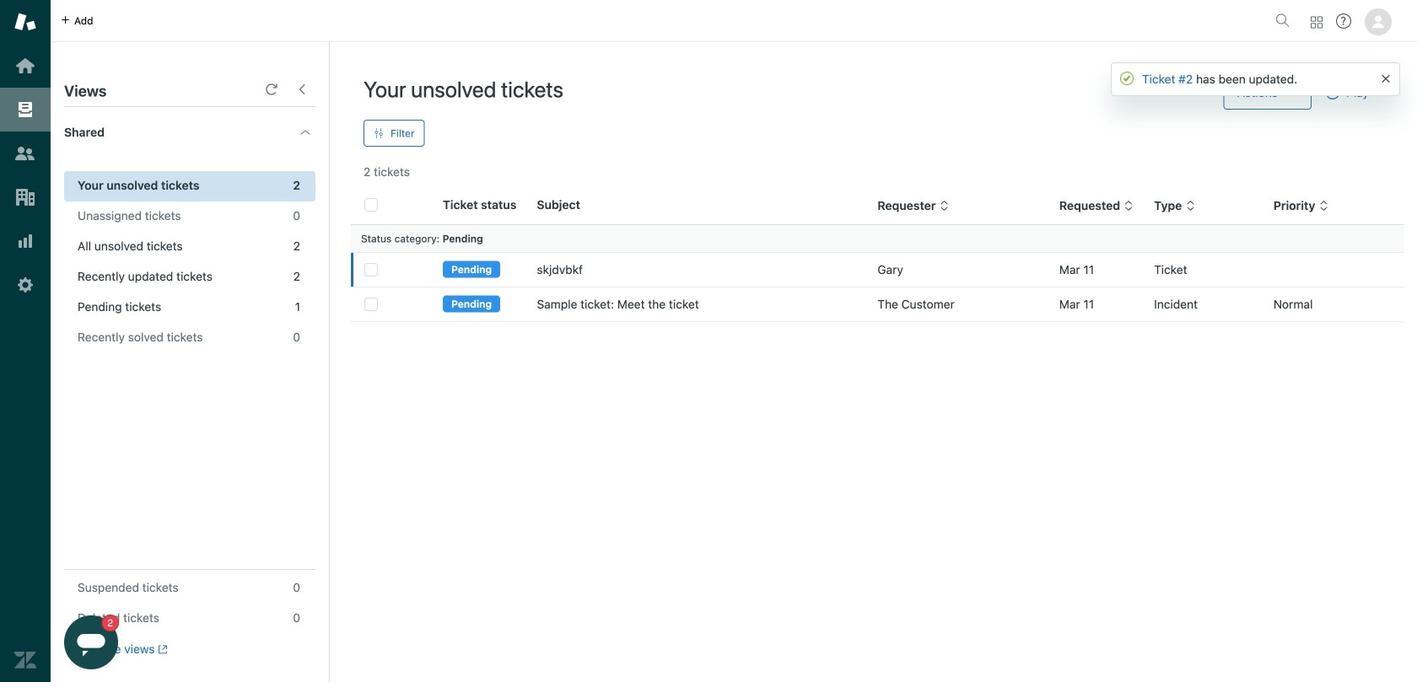 Task type: vqa. For each thing, say whether or not it's contained in the screenshot.
Organizations image
yes



Task type: describe. For each thing, give the bounding box(es) containing it.
get help image
[[1337, 14, 1352, 29]]

reporting image
[[14, 230, 36, 252]]

customers image
[[14, 143, 36, 165]]

refresh views pane image
[[265, 83, 279, 96]]

organizations image
[[14, 187, 36, 208]]



Task type: locate. For each thing, give the bounding box(es) containing it.
heading
[[51, 107, 329, 158]]

main element
[[0, 0, 51, 683]]

get started image
[[14, 55, 36, 77]]

opens in a new tab image
[[155, 645, 168, 655]]

1 row from the top
[[351, 253, 1405, 287]]

admin image
[[14, 274, 36, 296]]

zendesk image
[[14, 650, 36, 672]]

2 row from the top
[[351, 287, 1405, 322]]

views image
[[14, 99, 36, 121]]

row
[[351, 253, 1405, 287], [351, 287, 1405, 322]]

zendesk support image
[[14, 11, 36, 33]]

zendesk products image
[[1312, 16, 1323, 28]]

hide panel views image
[[295, 83, 309, 96]]



